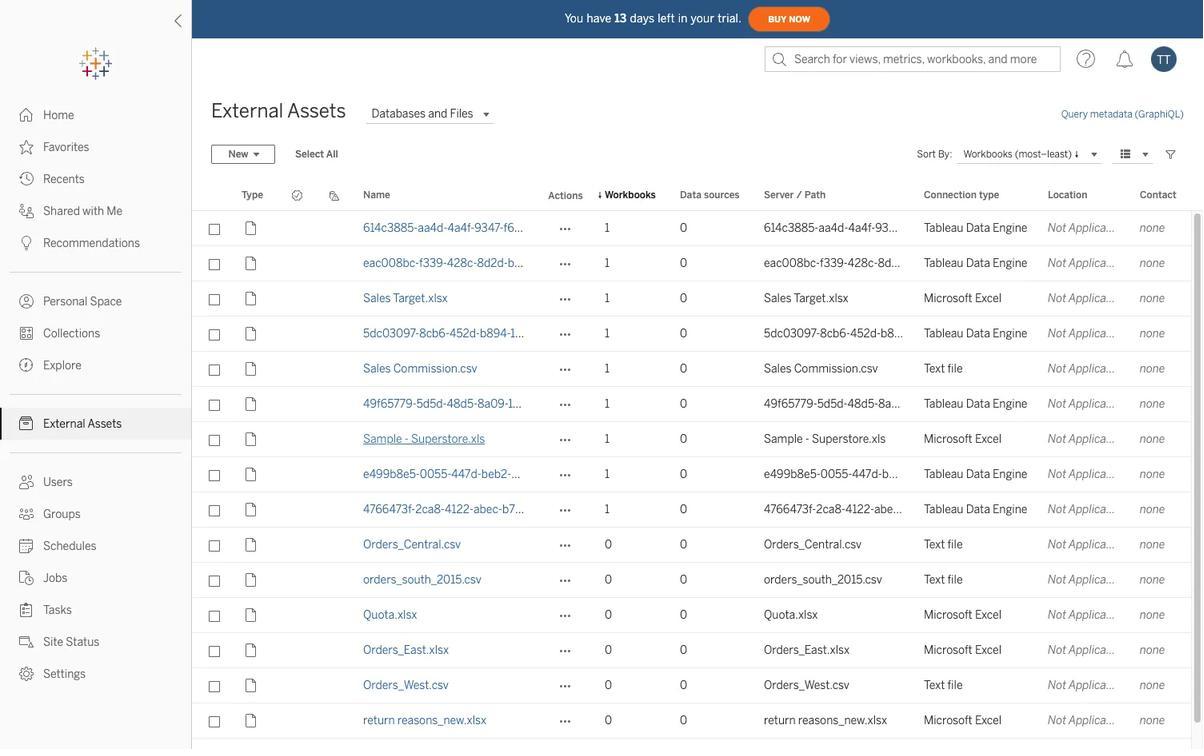 Task type: locate. For each thing, give the bounding box(es) containing it.
2 d9df6b8fbe0f from the left
[[912, 468, 984, 482]]

engine for 14b9985c0419
[[993, 398, 1028, 411]]

applicable for sales commission.csv
[[1069, 363, 1122, 376]]

1 horizontal spatial orders_east.xlsx
[[764, 644, 850, 658]]

1 horizontal spatial f601cc9179c9
[[905, 222, 976, 235]]

eac008bc- up sales target.xlsx link
[[363, 257, 419, 270]]

1 for 19216be6b1e7
[[605, 327, 610, 341]]

by text only_f5he34f image left users
[[19, 475, 34, 490]]

1 vertical spatial file (text file) image
[[242, 536, 261, 555]]

orders_east.xlsx
[[363, 644, 449, 658], [764, 644, 850, 658]]

applicable for orders_west.csv
[[1069, 679, 1122, 693]]

4 file from the top
[[948, 679, 963, 693]]

0 horizontal spatial 19216be6b1e7
[[511, 327, 584, 341]]

target.xlsx
[[393, 292, 448, 306], [794, 292, 849, 306]]

1 horizontal spatial target.xlsx
[[794, 292, 849, 306]]

external down explore
[[43, 418, 85, 431]]

excel for target.xlsx
[[975, 292, 1002, 306]]

4122-
[[445, 503, 474, 517], [846, 503, 875, 517]]

external up new popup button
[[211, 99, 284, 122]]

1 horizontal spatial 49f65779-5d5d-48d5-8a09-14b9985c0419
[[764, 398, 986, 411]]

grid
[[192, 181, 1204, 750]]

8 not from the top
[[1048, 468, 1067, 482]]

none for 5dc03097-8cb6-452d-b894-19216be6b1e7
[[1140, 327, 1165, 341]]

0 horizontal spatial quota.xlsx
[[363, 609, 417, 623]]

0 horizontal spatial commission.csv
[[393, 363, 477, 376]]

workbooks up type
[[964, 148, 1013, 159]]

file (microsoft excel) image
[[242, 641, 261, 661], [242, 712, 261, 731]]

row containing orders_west.csv
[[192, 669, 1192, 704]]

8 1 from the top
[[605, 468, 610, 482]]

1 row from the top
[[192, 211, 1192, 246]]

not applicable for eac008bc-f339-428c-8d2d-b871ff53b710
[[1048, 257, 1122, 270]]

0 vertical spatial file (tableau data engine) image
[[242, 324, 261, 344]]

0 horizontal spatial b871ff53b710
[[508, 257, 577, 270]]

row group inside grid
[[192, 211, 1192, 750]]

1 horizontal spatial 452d-
[[851, 327, 881, 341]]

6 tableau from the top
[[924, 503, 964, 517]]

1 horizontal spatial 614c3885-
[[764, 222, 819, 235]]

workbooks inside grid
[[605, 190, 656, 201]]

0 horizontal spatial -
[[405, 433, 409, 447]]

sort
[[917, 149, 936, 160]]

row containing e499b8e5-0055-447d-beb2-d9df6b8fbe0f
[[192, 458, 1192, 493]]

614c3885-aa4d-4a4f-9347-f601cc9179c9
[[363, 222, 575, 235], [764, 222, 976, 235]]

13 row from the top
[[192, 634, 1192, 669]]

none for 614c3885-aa4d-4a4f-9347-f601cc9179c9
[[1140, 222, 1165, 235]]

eac008bc-
[[363, 257, 419, 270], [764, 257, 820, 270]]

text for orders_south_2015.csv
[[924, 574, 945, 587]]

1 horizontal spatial sample
[[764, 433, 803, 447]]

1 9347- from the left
[[475, 222, 504, 235]]

9347-
[[475, 222, 504, 235], [876, 222, 905, 235]]

0 horizontal spatial 614c3885-
[[363, 222, 418, 235]]

6 row from the top
[[192, 387, 1192, 423]]

1 447d- from the left
[[452, 468, 482, 482]]

0 horizontal spatial eac008bc-
[[363, 257, 419, 270]]

aa4d- up eac008bc-f339-428c-8d2d-b871ff53b710 link
[[418, 222, 448, 235]]

text for orders_central.csv
[[924, 539, 945, 552]]

1 4766473f- from the left
[[363, 503, 416, 517]]

microsoft excel for reasons_new.xlsx
[[924, 715, 1002, 728]]

microsoft excel for target.xlsx
[[924, 292, 1002, 306]]

6 by text only_f5he34f image from the top
[[19, 359, 34, 373]]

not for eac008bc-f339-428c-8d2d-b871ff53b710
[[1048, 257, 1067, 270]]

1 horizontal spatial 19216be6b1e7
[[911, 327, 985, 341]]

1 8cb6- from the left
[[419, 327, 450, 341]]

8a09-
[[478, 398, 508, 411], [879, 398, 909, 411]]

3 applicable from the top
[[1069, 292, 1122, 306]]

external assets up users link
[[43, 418, 122, 431]]

1 horizontal spatial 5d5d-
[[818, 398, 848, 411]]

1 horizontal spatial 5dc03097-8cb6-452d-b894-19216be6b1e7
[[764, 327, 985, 341]]

0 for sales target.xlsx
[[680, 292, 688, 306]]

external assets inside the main navigation. press the up and down arrow keys to access links. element
[[43, 418, 122, 431]]

2 return reasons_new.xlsx from the left
[[764, 715, 888, 728]]

text file
[[924, 363, 963, 376], [924, 539, 963, 552], [924, 574, 963, 587], [924, 679, 963, 693]]

1 tableau from the top
[[924, 222, 964, 235]]

navigation panel element
[[0, 48, 191, 691]]

site status link
[[0, 627, 191, 659]]

1 horizontal spatial sales target.xlsx
[[764, 292, 849, 306]]

f601cc9179c9
[[504, 222, 575, 235], [905, 222, 976, 235]]

0 horizontal spatial orders_east.xlsx
[[363, 644, 449, 658]]

by text only_f5he34f image inside groups link
[[19, 507, 34, 522]]

1 horizontal spatial 14b9985c0419
[[909, 398, 986, 411]]

list view image
[[1119, 147, 1133, 162]]

sort by:
[[917, 149, 953, 160]]

row containing sample - superstore.xls
[[192, 423, 1192, 458]]

614c3885-aa4d-4a4f-9347-f601cc9179c9 down path
[[764, 222, 976, 235]]

file (text file) image for sales commission.csv
[[242, 360, 261, 379]]

1 not from the top
[[1048, 222, 1067, 235]]

1 horizontal spatial 4a4f-
[[849, 222, 876, 235]]

home
[[43, 109, 74, 122]]

5 not from the top
[[1048, 363, 1067, 376]]

1 text from the top
[[924, 363, 945, 376]]

0 horizontal spatial 8cb6-
[[419, 327, 450, 341]]

1 horizontal spatial 8cb6-
[[820, 327, 851, 341]]

7 applicable from the top
[[1069, 433, 1122, 447]]

0 horizontal spatial external assets
[[43, 418, 122, 431]]

1 vertical spatial workbooks
[[605, 190, 656, 201]]

row containing orders_central.csv
[[192, 528, 1192, 563]]

15 not from the top
[[1048, 715, 1067, 728]]

1 horizontal spatial orders_south_2015.csv
[[764, 574, 882, 587]]

15 none from the top
[[1140, 715, 1165, 728]]

by text only_f5he34f image left schedules
[[19, 539, 34, 554]]

0 horizontal spatial beb2-
[[482, 468, 512, 482]]

2 file (microsoft excel) image from the top
[[242, 712, 261, 731]]

file (tableau data engine) image
[[242, 324, 261, 344], [242, 465, 261, 485], [242, 501, 261, 520]]

4766473f-2ca8-4122-abec-b7b1d2155ae1 link
[[363, 503, 575, 517]]

databases and files
[[372, 107, 473, 121]]

row containing sales commission.csv
[[192, 352, 1192, 387]]

614c3885- down the name
[[363, 222, 418, 235]]

2 9347- from the left
[[876, 222, 905, 235]]

1 horizontal spatial 0055-
[[821, 468, 853, 482]]

0 horizontal spatial f339-
[[419, 257, 447, 270]]

server
[[764, 190, 794, 201]]

and
[[428, 107, 448, 121]]

microsoft
[[924, 292, 973, 306], [924, 433, 973, 447], [924, 609, 973, 623], [924, 644, 973, 658], [924, 715, 973, 728]]

not for sales commission.csv
[[1048, 363, 1067, 376]]

by text only_f5he34f image inside recommendations link
[[19, 236, 34, 250]]

file (microsoft excel) image for orders_east.xlsx
[[242, 641, 261, 661]]

databases
[[372, 107, 426, 121]]

1 horizontal spatial eac008bc-
[[764, 257, 820, 270]]

1 tableau data engine from the top
[[924, 222, 1028, 235]]

1 horizontal spatial 428c-
[[848, 257, 878, 270]]

tasks
[[43, 604, 72, 618]]

1 horizontal spatial sales commission.csv
[[764, 363, 878, 376]]

new
[[228, 149, 248, 160]]

by text only_f5he34f image for schedules
[[19, 539, 34, 554]]

by text only_f5he34f image for tasks
[[19, 603, 34, 618]]

9 not from the top
[[1048, 503, 1067, 517]]

beb2-
[[482, 468, 512, 482], [883, 468, 913, 482]]

1 horizontal spatial b871ff53b710
[[909, 257, 978, 270]]

status
[[66, 636, 100, 650]]

sales target.xlsx link
[[363, 292, 448, 306]]

connection
[[924, 190, 977, 201]]

me
[[107, 205, 123, 218]]

by text only_f5he34f image inside personal space link
[[19, 294, 34, 309]]

by text only_f5he34f image for collections
[[19, 326, 34, 341]]

0 horizontal spatial sales commission.csv
[[363, 363, 477, 376]]

by text only_f5he34f image for personal space
[[19, 294, 34, 309]]

5 tableau data engine from the top
[[924, 468, 1028, 482]]

6 not applicable from the top
[[1048, 398, 1122, 411]]

1 horizontal spatial 4122-
[[846, 503, 875, 517]]

10 applicable from the top
[[1069, 539, 1122, 552]]

sample - superstore.xls
[[363, 433, 485, 447], [764, 433, 886, 447]]

row containing 49f65779-5d5d-48d5-8a09-14b9985c0419
[[192, 387, 1192, 423]]

by text only_f5he34f image inside home link
[[19, 108, 34, 122]]

by text only_f5he34f image
[[19, 294, 34, 309], [19, 326, 34, 341], [19, 475, 34, 490], [19, 539, 34, 554]]

row containing 614c3885-aa4d-4a4f-9347-f601cc9179c9
[[192, 211, 1192, 246]]

by text only_f5he34f image inside tasks link
[[19, 603, 34, 618]]

e499b8e5-
[[363, 468, 420, 482], [764, 468, 821, 482]]

1 horizontal spatial aa4d-
[[819, 222, 849, 235]]

1 horizontal spatial quota.xlsx
[[764, 609, 818, 623]]

0 horizontal spatial f601cc9179c9
[[504, 222, 575, 235]]

f339- down path
[[820, 257, 848, 270]]

row group containing 614c3885-aa4d-4a4f-9347-f601cc9179c9
[[192, 211, 1192, 750]]

b871ff53b710 down 'actions'
[[508, 257, 577, 270]]

file (tableau data engine) image
[[242, 219, 261, 238], [242, 254, 261, 273], [242, 395, 261, 414]]

not applicable for return reasons_new.xlsx
[[1048, 715, 1122, 728]]

0 horizontal spatial 5dc03097-
[[363, 327, 419, 341]]

3 text from the top
[[924, 574, 945, 587]]

1 for 14b9985c0419
[[605, 398, 610, 411]]

commission.csv
[[393, 363, 477, 376], [794, 363, 878, 376]]

file
[[948, 363, 963, 376], [948, 539, 963, 552], [948, 574, 963, 587], [948, 679, 963, 693]]

query
[[1062, 109, 1088, 120]]

0 for 49f65779-5d5d-48d5-8a09-14b9985c0419
[[680, 398, 688, 411]]

f601cc9179c9 down 'actions'
[[504, 222, 575, 235]]

applicable
[[1069, 222, 1122, 235], [1069, 257, 1122, 270], [1069, 292, 1122, 306], [1069, 327, 1122, 341], [1069, 363, 1122, 376], [1069, 398, 1122, 411], [1069, 433, 1122, 447], [1069, 468, 1122, 482], [1069, 503, 1122, 517], [1069, 539, 1122, 552], [1069, 574, 1122, 587], [1069, 609, 1122, 623], [1069, 644, 1122, 658], [1069, 679, 1122, 693], [1069, 715, 1122, 728]]

0 horizontal spatial b7b1d2155ae1
[[502, 503, 575, 517]]

data for 5dc03097-8cb6-452d-b894-19216be6b1e7
[[966, 327, 991, 341]]

0 horizontal spatial 4766473f-2ca8-4122-abec-b7b1d2155ae1
[[363, 503, 575, 517]]

3 tableau from the top
[[924, 327, 964, 341]]

workbooks inside dropdown button
[[964, 148, 1013, 159]]

workbooks
[[964, 148, 1013, 159], [605, 190, 656, 201]]

0 horizontal spatial 14b9985c0419
[[508, 398, 585, 411]]

by text only_f5he34f image for recents
[[19, 172, 34, 186]]

4 microsoft excel from the top
[[924, 644, 1002, 658]]

not for sample - superstore.xls
[[1048, 433, 1067, 447]]

2 microsoft from the top
[[924, 433, 973, 447]]

2 f601cc9179c9 from the left
[[905, 222, 976, 235]]

5d5d-
[[417, 398, 447, 411], [818, 398, 848, 411]]

by text only_f5he34f image inside users link
[[19, 475, 34, 490]]

10 not applicable from the top
[[1048, 539, 1122, 552]]

1
[[605, 222, 610, 235], [605, 257, 610, 270], [605, 292, 610, 306], [605, 327, 610, 341], [605, 363, 610, 376], [605, 398, 610, 411], [605, 433, 610, 447], [605, 468, 610, 482], [605, 503, 610, 517]]

file (microsoft excel) image for return reasons_new.xlsx
[[242, 712, 261, 731]]

your
[[691, 12, 715, 25]]

superstore.xls
[[411, 433, 485, 447], [812, 433, 886, 447]]

favorites
[[43, 141, 89, 154]]

by text only_f5he34f image for recommendations
[[19, 236, 34, 250]]

tableau for 19216be6b1e7
[[924, 327, 964, 341]]

by text only_f5he34f image inside the recents link
[[19, 172, 34, 186]]

0 horizontal spatial sample - superstore.xls
[[363, 433, 485, 447]]

1 vertical spatial external assets
[[43, 418, 122, 431]]

file (tableau data engine) image for 614c3885-
[[242, 219, 261, 238]]

by text only_f5he34f image inside shared with me link
[[19, 204, 34, 218]]

1 614c3885-aa4d-4a4f-9347-f601cc9179c9 from the left
[[363, 222, 575, 235]]

assets up users link
[[88, 418, 122, 431]]

not for 614c3885-aa4d-4a4f-9347-f601cc9179c9
[[1048, 222, 1067, 235]]

1 horizontal spatial 2ca8-
[[816, 503, 846, 517]]

4 row from the top
[[192, 317, 1192, 352]]

1 horizontal spatial return reasons_new.xlsx
[[764, 715, 888, 728]]

1 horizontal spatial abec-
[[875, 503, 903, 517]]

b871ff53b710
[[508, 257, 577, 270], [909, 257, 978, 270]]

2 not applicable from the top
[[1048, 257, 1122, 270]]

external inside the main navigation. press the up and down arrow keys to access links. element
[[43, 418, 85, 431]]

1 by text only_f5he34f image from the top
[[19, 294, 34, 309]]

0 horizontal spatial 9347-
[[475, 222, 504, 235]]

1 horizontal spatial 5dc03097-
[[764, 327, 820, 341]]

13 not from the top
[[1048, 644, 1067, 658]]

0 horizontal spatial e499b8e5-
[[363, 468, 420, 482]]

10 by text only_f5he34f image from the top
[[19, 603, 34, 618]]

0 horizontal spatial orders_west.csv
[[363, 679, 449, 693]]

5 excel from the top
[[975, 715, 1002, 728]]

select all button
[[285, 145, 349, 164]]

not for e499b8e5-0055-447d-beb2-d9df6b8fbe0f
[[1048, 468, 1067, 482]]

file (text file) image
[[242, 360, 261, 379], [242, 536, 261, 555], [242, 571, 261, 590]]

data for 4766473f-2ca8-4122-abec-b7b1d2155ae1
[[966, 503, 991, 517]]

5dc03097-
[[363, 327, 419, 341], [764, 327, 820, 341]]

14 not applicable from the top
[[1048, 679, 1122, 693]]

workbooks (most–least) button
[[957, 145, 1103, 164]]

f601cc9179c9 down connection
[[905, 222, 976, 235]]

by text only_f5he34f image inside site status link
[[19, 635, 34, 650]]

1 horizontal spatial 9347-
[[876, 222, 905, 235]]

shared with me
[[43, 205, 123, 218]]

file (microsoft excel) image up file (text file) icon
[[242, 641, 261, 661]]

0 vertical spatial external
[[211, 99, 284, 122]]

applicable for 614c3885-aa4d-4a4f-9347-f601cc9179c9
[[1069, 222, 1122, 235]]

quota.xlsx link
[[363, 609, 417, 623]]

aa4d-
[[418, 222, 448, 235], [819, 222, 849, 235]]

row containing 4766473f-2ca8-4122-abec-b7b1d2155ae1
[[192, 493, 1192, 528]]

6 not from the top
[[1048, 398, 1067, 411]]

files
[[450, 107, 473, 121]]

0 horizontal spatial 5d5d-
[[417, 398, 447, 411]]

0055-
[[420, 468, 452, 482], [821, 468, 853, 482]]

row
[[192, 211, 1192, 246], [192, 246, 1192, 282], [192, 282, 1192, 317], [192, 317, 1192, 352], [192, 352, 1192, 387], [192, 387, 1192, 423], [192, 423, 1192, 458], [192, 458, 1192, 493], [192, 493, 1192, 528], [192, 528, 1192, 563], [192, 563, 1192, 599], [192, 599, 1192, 634], [192, 634, 1192, 669], [192, 669, 1192, 704], [192, 704, 1192, 739]]

1 horizontal spatial 48d5-
[[848, 398, 879, 411]]

1 vertical spatial file (tableau data engine) image
[[242, 254, 261, 273]]

0 horizontal spatial return
[[363, 715, 395, 728]]

0 horizontal spatial 8a09-
[[478, 398, 508, 411]]

12 applicable from the top
[[1069, 609, 1122, 623]]

by text only_f5he34f image inside the favorites link
[[19, 140, 34, 154]]

engine
[[993, 222, 1028, 235], [993, 257, 1028, 270], [993, 327, 1028, 341], [993, 398, 1028, 411], [993, 468, 1028, 482], [993, 503, 1028, 517]]

workbooks right 'actions'
[[605, 190, 656, 201]]

1 horizontal spatial orders_west.csv
[[764, 679, 850, 693]]

f339- up sales target.xlsx link
[[419, 257, 447, 270]]

text
[[924, 363, 945, 376], [924, 539, 945, 552], [924, 574, 945, 587], [924, 679, 945, 693]]

0 horizontal spatial superstore.xls
[[411, 433, 485, 447]]

b7b1d2155ae1
[[502, 503, 575, 517], [903, 503, 976, 517]]

4a4f-
[[448, 222, 475, 235], [849, 222, 876, 235]]

orders_west.csv
[[363, 679, 449, 693], [764, 679, 850, 693]]

by text only_f5he34f image inside external assets link
[[19, 417, 34, 431]]

external
[[211, 99, 284, 122], [43, 418, 85, 431]]

6 tableau data engine from the top
[[924, 503, 1028, 517]]

10 none from the top
[[1140, 539, 1165, 552]]

3 not from the top
[[1048, 292, 1067, 306]]

groups link
[[0, 499, 191, 531]]

0 horizontal spatial target.xlsx
[[393, 292, 448, 306]]

1 vertical spatial file (microsoft excel) image
[[242, 712, 261, 731]]

assets up select all button
[[287, 99, 346, 122]]

2 vertical spatial file (tableau data engine) image
[[242, 501, 261, 520]]

by text only_f5he34f image for favorites
[[19, 140, 34, 154]]

4766473f-
[[363, 503, 416, 517], [764, 503, 816, 517]]

0 horizontal spatial e499b8e5-0055-447d-beb2-d9df6b8fbe0f
[[363, 468, 583, 482]]

text for sales commission.csv
[[924, 363, 945, 376]]

microsoft for target.xlsx
[[924, 292, 973, 306]]

sales target.xlsx
[[363, 292, 448, 306], [764, 292, 849, 306]]

all
[[326, 149, 338, 160]]

not for quota.xlsx
[[1048, 609, 1067, 623]]

file for orders_central.csv
[[948, 539, 963, 552]]

location
[[1048, 190, 1088, 201]]

1 sales commission.csv from the left
[[363, 363, 477, 376]]

microsoft for -
[[924, 433, 973, 447]]

personal space link
[[0, 286, 191, 318]]

file (text file) image for orders_south_2015.csv
[[242, 571, 261, 590]]

by text only_f5he34f image inside settings link
[[19, 667, 34, 682]]

groups
[[43, 508, 81, 522]]

14 not from the top
[[1048, 679, 1067, 693]]

0 vertical spatial workbooks
[[964, 148, 1013, 159]]

data for 49f65779-5d5d-48d5-8a09-14b9985c0419
[[966, 398, 991, 411]]

1 vertical spatial file (microsoft excel) image
[[242, 430, 261, 449]]

d9df6b8fbe0f
[[512, 468, 583, 482], [912, 468, 984, 482]]

assets
[[287, 99, 346, 122], [88, 418, 122, 431]]

sample
[[363, 433, 402, 447], [764, 433, 803, 447]]

2 abec- from the left
[[875, 503, 903, 517]]

by text only_f5he34f image inside schedules link
[[19, 539, 34, 554]]

1 vertical spatial file (tableau data engine) image
[[242, 465, 261, 485]]

2 4766473f- from the left
[[764, 503, 816, 517]]

0 horizontal spatial assets
[[88, 418, 122, 431]]

left
[[658, 12, 675, 25]]

15 applicable from the top
[[1069, 715, 1122, 728]]

8 by text only_f5he34f image from the top
[[19, 507, 34, 522]]

reasons_new.xlsx
[[398, 715, 487, 728], [799, 715, 888, 728]]

1 horizontal spatial 447d-
[[853, 468, 883, 482]]

applicable for 49f65779-5d5d-48d5-8a09-14b9985c0419
[[1069, 398, 1122, 411]]

0 horizontal spatial 428c-
[[447, 257, 477, 270]]

by text only_f5he34f image inside explore link
[[19, 359, 34, 373]]

1 microsoft from the top
[[924, 292, 973, 306]]

2 5dc03097-8cb6-452d-b894-19216be6b1e7 from the left
[[764, 327, 985, 341]]

engine for f601cc9179c9
[[993, 222, 1028, 235]]

1 horizontal spatial b894-
[[881, 327, 911, 341]]

8d2d-
[[477, 257, 508, 270], [878, 257, 909, 270]]

2 microsoft excel from the top
[[924, 433, 1002, 447]]

5 by text only_f5he34f image from the top
[[19, 236, 34, 250]]

4 excel from the top
[[975, 644, 1002, 658]]

by text only_f5he34f image left collections
[[19, 326, 34, 341]]

2 vertical spatial file (text file) image
[[242, 571, 261, 590]]

614c3885-aa4d-4a4f-9347-f601cc9179c9 up eac008bc-f339-428c-8d2d-b871ff53b710 link
[[363, 222, 575, 235]]

by text only_f5he34f image for explore
[[19, 359, 34, 373]]

row containing quota.xlsx
[[192, 599, 1192, 634]]

0 horizontal spatial 49f65779-5d5d-48d5-8a09-14b9985c0419
[[363, 398, 585, 411]]

1 49f65779-5d5d-48d5-8a09-14b9985c0419 from the left
[[363, 398, 585, 411]]

2 text from the top
[[924, 539, 945, 552]]

1 4a4f- from the left
[[448, 222, 475, 235]]

1 horizontal spatial 8d2d-
[[878, 257, 909, 270]]

0 horizontal spatial orders_south_2015.csv
[[363, 574, 482, 587]]

none for return reasons_new.xlsx
[[1140, 715, 1165, 728]]

not applicable for orders_south_2015.csv
[[1048, 574, 1122, 587]]

tableau data engine
[[924, 222, 1028, 235], [924, 257, 1028, 270], [924, 327, 1028, 341], [924, 398, 1028, 411], [924, 468, 1028, 482], [924, 503, 1028, 517]]

external assets up select at left
[[211, 99, 346, 122]]

5 1 from the top
[[605, 363, 610, 376]]

by text only_f5he34f image for groups
[[19, 507, 34, 522]]

0 for return reasons_new.xlsx
[[680, 715, 688, 728]]

by text only_f5he34f image inside jobs link
[[19, 571, 34, 586]]

5 microsoft from the top
[[924, 715, 973, 728]]

1 horizontal spatial 614c3885-aa4d-4a4f-9347-f601cc9179c9
[[764, 222, 976, 235]]

not for 4766473f-2ca8-4122-abec-b7b1d2155ae1
[[1048, 503, 1067, 517]]

1 horizontal spatial reasons_new.xlsx
[[799, 715, 888, 728]]

4 tableau from the top
[[924, 398, 964, 411]]

file (microsoft excel) image for sales
[[242, 289, 261, 308]]

aa4d- down path
[[819, 222, 849, 235]]

by text only_f5he34f image
[[19, 108, 34, 122], [19, 140, 34, 154], [19, 172, 34, 186], [19, 204, 34, 218], [19, 236, 34, 250], [19, 359, 34, 373], [19, 417, 34, 431], [19, 507, 34, 522], [19, 571, 34, 586], [19, 603, 34, 618], [19, 635, 34, 650], [19, 667, 34, 682]]

1 horizontal spatial -
[[806, 433, 810, 447]]

1 horizontal spatial e499b8e5-
[[764, 468, 821, 482]]

0 vertical spatial file (microsoft excel) image
[[242, 289, 261, 308]]

users
[[43, 476, 73, 490]]

none for eac008bc-f339-428c-8d2d-b871ff53b710
[[1140, 257, 1165, 270]]

0 horizontal spatial workbooks
[[605, 190, 656, 201]]

11 by text only_f5he34f image from the top
[[19, 635, 34, 650]]

4 1 from the top
[[605, 327, 610, 341]]

b871ff53b710 down connection
[[909, 257, 978, 270]]

cell
[[278, 211, 316, 246], [316, 211, 354, 246], [278, 246, 316, 282], [316, 246, 354, 282], [278, 282, 316, 317], [316, 282, 354, 317], [278, 317, 316, 352], [316, 317, 354, 352], [278, 352, 316, 387], [316, 352, 354, 387], [278, 387, 316, 423], [316, 387, 354, 423], [278, 423, 316, 458], [316, 423, 354, 458], [278, 458, 316, 493], [316, 458, 354, 493], [278, 493, 316, 528], [316, 493, 354, 528], [278, 528, 316, 563], [316, 528, 354, 563], [278, 563, 316, 599], [316, 563, 354, 599], [278, 599, 316, 634], [316, 599, 354, 634], [278, 634, 316, 669], [316, 634, 354, 669], [278, 669, 316, 704], [316, 669, 354, 704], [278, 704, 316, 739], [316, 704, 354, 739], [1131, 739, 1192, 750]]

1 horizontal spatial superstore.xls
[[812, 433, 886, 447]]

4 not applicable from the top
[[1048, 327, 1122, 341]]

now
[[789, 14, 811, 24]]

1 horizontal spatial b7b1d2155ae1
[[903, 503, 976, 517]]

not applicable for sales target.xlsx
[[1048, 292, 1122, 306]]

0 horizontal spatial 452d-
[[450, 327, 480, 341]]

file (microsoft excel) image
[[242, 289, 261, 308], [242, 430, 261, 449], [242, 606, 261, 625]]

3 microsoft excel from the top
[[924, 609, 1002, 623]]

1 horizontal spatial d9df6b8fbe0f
[[912, 468, 984, 482]]

0 horizontal spatial b894-
[[480, 327, 511, 341]]

tableau data engine for eac008bc-f339-428c-8d2d-b871ff53b710
[[924, 257, 1028, 270]]

1 horizontal spatial f339-
[[820, 257, 848, 270]]

applicable for return reasons_new.xlsx
[[1069, 715, 1122, 728]]

new button
[[211, 145, 275, 164]]

614c3885- down server / path
[[764, 222, 819, 235]]

row containing orders_south_2015.csv
[[192, 563, 1192, 599]]

1 horizontal spatial 4766473f-
[[764, 503, 816, 517]]

2 file (text file) image from the top
[[242, 536, 261, 555]]

2ca8-
[[416, 503, 445, 517], [816, 503, 846, 517]]

row containing orders_east.xlsx
[[192, 634, 1192, 669]]

0 horizontal spatial aa4d-
[[418, 222, 448, 235]]

4766473f-2ca8-4122-abec-b7b1d2155ae1
[[363, 503, 575, 517], [764, 503, 976, 517]]

not applicable for orders_central.csv
[[1048, 539, 1122, 552]]

1 applicable from the top
[[1069, 222, 1122, 235]]

1 horizontal spatial beb2-
[[883, 468, 913, 482]]

3 text file from the top
[[924, 574, 963, 587]]

file (tableau data engine) image for 5dc03097-
[[242, 324, 261, 344]]

abec-
[[474, 503, 502, 517], [875, 503, 903, 517]]

by text only_f5he34f image inside the collections link
[[19, 326, 34, 341]]

1 vertical spatial external
[[43, 418, 85, 431]]

1 commission.csv from the left
[[393, 363, 477, 376]]

0 horizontal spatial 49f65779-
[[363, 398, 417, 411]]

1 text file from the top
[[924, 363, 963, 376]]

1 horizontal spatial assets
[[287, 99, 346, 122]]

by:
[[938, 149, 953, 160]]

2 428c- from the left
[[848, 257, 878, 270]]

9 1 from the top
[[605, 503, 610, 517]]

tableau data engine for e499b8e5-0055-447d-beb2-d9df6b8fbe0f
[[924, 468, 1028, 482]]

row containing 5dc03097-8cb6-452d-b894-19216be6b1e7
[[192, 317, 1192, 352]]

by text only_f5he34f image left personal
[[19, 294, 34, 309]]

file (microsoft excel) image down file (text file) icon
[[242, 712, 261, 731]]

eac008bc- down server / path
[[764, 257, 820, 270]]

3 excel from the top
[[975, 609, 1002, 623]]

sample - superstore.xls link
[[363, 433, 485, 447]]

eac008bc-f339-428c-8d2d-b871ff53b710
[[363, 257, 577, 270], [764, 257, 978, 270]]

none for 49f65779-5d5d-48d5-8a09-14b9985c0419
[[1140, 398, 1165, 411]]

0 horizontal spatial 4a4f-
[[448, 222, 475, 235]]

not applicable for quota.xlsx
[[1048, 609, 1122, 623]]

sales commission.csv
[[363, 363, 477, 376], [764, 363, 878, 376]]

2 vertical spatial file (tableau data engine) image
[[242, 395, 261, 414]]

6 none from the top
[[1140, 398, 1165, 411]]

0 for eac008bc-f339-428c-8d2d-b871ff53b710
[[680, 257, 688, 270]]

not for orders_west.csv
[[1048, 679, 1067, 693]]

row group
[[192, 211, 1192, 750]]

0 vertical spatial file (microsoft excel) image
[[242, 641, 261, 661]]



Task type: describe. For each thing, give the bounding box(es) containing it.
1 beb2- from the left
[[482, 468, 512, 482]]

file (tableau data engine) image for eac008bc-
[[242, 254, 261, 273]]

1 e499b8e5- from the left
[[363, 468, 420, 482]]

2 - from the left
[[806, 433, 810, 447]]

none for orders_west.csv
[[1140, 679, 1165, 693]]

explore link
[[0, 350, 191, 382]]

not applicable for 4766473f-2ca8-4122-abec-b7b1d2155ae1
[[1048, 503, 1122, 517]]

schedules
[[43, 540, 96, 554]]

1 return from the left
[[363, 715, 395, 728]]

applicable for sample - superstore.xls
[[1069, 433, 1122, 447]]

1 452d- from the left
[[450, 327, 480, 341]]

text file for orders_central.csv
[[924, 539, 963, 552]]

select all
[[295, 149, 338, 160]]

2 b894- from the left
[[881, 327, 911, 341]]

row containing eac008bc-f339-428c-8d2d-b871ff53b710
[[192, 246, 1192, 282]]

2 reasons_new.xlsx from the left
[[799, 715, 888, 728]]

settings link
[[0, 659, 191, 691]]

2 orders_east.xlsx from the left
[[764, 644, 850, 658]]

engine for 19216be6b1e7
[[993, 327, 1028, 341]]

2 49f65779-5d5d-48d5-8a09-14b9985c0419 from the left
[[764, 398, 986, 411]]

1 b871ff53b710 from the left
[[508, 257, 577, 270]]

applicable for orders_south_2015.csv
[[1069, 574, 1122, 587]]

text for orders_west.csv
[[924, 679, 945, 693]]

1 for d9df6b8fbe0f
[[605, 468, 610, 482]]

by text only_f5he34f image for users
[[19, 475, 34, 490]]

collections
[[43, 327, 100, 341]]

not for orders_south_2015.csv
[[1048, 574, 1067, 587]]

name
[[363, 190, 390, 201]]

file (text file) image
[[242, 677, 261, 696]]

personal space
[[43, 295, 122, 309]]

2 19216be6b1e7 from the left
[[911, 327, 985, 341]]

schedules link
[[0, 531, 191, 563]]

with
[[83, 205, 104, 218]]

1 target.xlsx from the left
[[393, 292, 448, 306]]

1 aa4d- from the left
[[418, 222, 448, 235]]

1 horizontal spatial external assets
[[211, 99, 346, 122]]

2 b7b1d2155ae1 from the left
[[903, 503, 976, 517]]

query metadata (graphiql) link
[[1062, 109, 1184, 120]]

1 14b9985c0419 from the left
[[508, 398, 585, 411]]

applicable for sales target.xlsx
[[1069, 292, 1122, 306]]

1 5dc03097- from the left
[[363, 327, 419, 341]]

microsoft excel for -
[[924, 433, 1002, 447]]

1 5dc03097-8cb6-452d-b894-19216be6b1e7 from the left
[[363, 327, 584, 341]]

1 sample from the left
[[363, 433, 402, 447]]

1 49f65779- from the left
[[363, 398, 417, 411]]

2 5dc03097- from the left
[[764, 327, 820, 341]]

2 sales target.xlsx from the left
[[764, 292, 849, 306]]

site
[[43, 636, 63, 650]]

server / path
[[764, 190, 826, 201]]

data sources
[[680, 190, 740, 201]]

recents
[[43, 173, 85, 186]]

2 614c3885-aa4d-4a4f-9347-f601cc9179c9 from the left
[[764, 222, 976, 235]]

buy now button
[[748, 6, 831, 32]]

1 eac008bc- from the left
[[363, 257, 419, 270]]

2 orders_west.csv from the left
[[764, 679, 850, 693]]

applicable for orders_central.csv
[[1069, 539, 1122, 552]]

orders_central.csv link
[[363, 539, 461, 552]]

0 for orders_east.xlsx
[[680, 644, 688, 658]]

2 8d2d- from the left
[[878, 257, 909, 270]]

shared
[[43, 205, 80, 218]]

not for 5dc03097-8cb6-452d-b894-19216be6b1e7
[[1048, 327, 1067, 341]]

text file for orders_west.csv
[[924, 679, 963, 693]]

1 f601cc9179c9 from the left
[[504, 222, 575, 235]]

assets inside the main navigation. press the up and down arrow keys to access links. element
[[88, 418, 122, 431]]

0 for 614c3885-aa4d-4a4f-9347-f601cc9179c9
[[680, 222, 688, 235]]

2 e499b8e5-0055-447d-beb2-d9df6b8fbe0f from the left
[[764, 468, 984, 482]]

query metadata (graphiql)
[[1062, 109, 1184, 120]]

you
[[565, 12, 584, 25]]

favorites link
[[0, 131, 191, 163]]

1 e499b8e5-0055-447d-beb2-d9df6b8fbe0f from the left
[[363, 468, 583, 482]]

2 quota.xlsx from the left
[[764, 609, 818, 623]]

not applicable for e499b8e5-0055-447d-beb2-d9df6b8fbe0f
[[1048, 468, 1122, 482]]

collections link
[[0, 318, 191, 350]]

1 8a09- from the left
[[478, 398, 508, 411]]

home link
[[0, 99, 191, 131]]

1 quota.xlsx from the left
[[363, 609, 417, 623]]

not applicable for 5dc03097-8cb6-452d-b894-19216be6b1e7
[[1048, 327, 1122, 341]]

jobs
[[43, 572, 67, 586]]

2 sample - superstore.xls from the left
[[764, 433, 886, 447]]

Search for views, metrics, workbooks, and more text field
[[765, 46, 1061, 72]]

file for sales commission.csv
[[948, 363, 963, 376]]

site status
[[43, 636, 100, 650]]

tableau for b871ff53b710
[[924, 257, 964, 270]]

orders_south_2015.csv link
[[363, 574, 482, 587]]

2 0055- from the left
[[821, 468, 853, 482]]

3 1 from the top
[[605, 292, 610, 306]]

0 for quota.xlsx
[[680, 609, 688, 623]]

applicable for orders_east.xlsx
[[1069, 644, 1122, 658]]

microsoft for reasons_new.xlsx
[[924, 715, 973, 728]]

space
[[90, 295, 122, 309]]

workbooks (most–least)
[[964, 148, 1072, 159]]

none for quota.xlsx
[[1140, 609, 1165, 623]]

2 4a4f- from the left
[[849, 222, 876, 235]]

2 eac008bc-f339-428c-8d2d-b871ff53b710 from the left
[[764, 257, 978, 270]]

0 for 5dc03097-8cb6-452d-b894-19216be6b1e7
[[680, 327, 688, 341]]

1 horizontal spatial external
[[211, 99, 284, 122]]

none for orders_central.csv
[[1140, 539, 1165, 552]]

tableau for 14b9985c0419
[[924, 398, 964, 411]]

/
[[797, 190, 802, 201]]

2 48d5- from the left
[[848, 398, 879, 411]]

tableau data engine for 614c3885-aa4d-4a4f-9347-f601cc9179c9
[[924, 222, 1028, 235]]

shared with me link
[[0, 195, 191, 227]]

not applicable for orders_east.xlsx
[[1048, 644, 1122, 658]]

engine for d9df6b8fbe0f
[[993, 468, 1028, 482]]

type
[[242, 190, 263, 201]]

(most–least)
[[1015, 148, 1072, 159]]

2 8cb6- from the left
[[820, 327, 851, 341]]

3 file (microsoft excel) image from the top
[[242, 606, 261, 625]]

2 superstore.xls from the left
[[812, 433, 886, 447]]

days
[[630, 12, 655, 25]]

1 orders_west.csv from the left
[[363, 679, 449, 693]]

none for sample - superstore.xls
[[1140, 433, 1165, 447]]

1 sample - superstore.xls from the left
[[363, 433, 485, 447]]

7 1 from the top
[[605, 433, 610, 447]]

tableau data engine for 5dc03097-8cb6-452d-b894-19216be6b1e7
[[924, 327, 1028, 341]]

by text only_f5he34f image for shared with me
[[19, 204, 34, 218]]

data for e499b8e5-0055-447d-beb2-d9df6b8fbe0f
[[966, 468, 991, 482]]

file for orders_west.csv
[[948, 679, 963, 693]]

none for e499b8e5-0055-447d-beb2-d9df6b8fbe0f
[[1140, 468, 1165, 482]]

applicable for 5dc03097-8cb6-452d-b894-19216be6b1e7
[[1069, 327, 1122, 341]]

file for orders_south_2015.csv
[[948, 574, 963, 587]]

tableau data engine for 4766473f-2ca8-4122-abec-b7b1d2155ae1
[[924, 503, 1028, 517]]

0 for sales commission.csv
[[680, 363, 688, 376]]

2 614c3885- from the left
[[764, 222, 819, 235]]

2 2ca8- from the left
[[816, 503, 846, 517]]

1 614c3885- from the left
[[363, 222, 418, 235]]

file (tableau data engine) image for e499b8e5-
[[242, 465, 261, 485]]

text file for orders_south_2015.csv
[[924, 574, 963, 587]]

not for orders_east.xlsx
[[1048, 644, 1067, 658]]

(graphiql)
[[1135, 109, 1184, 120]]

databases and files button
[[365, 104, 494, 124]]

e499b8e5-0055-447d-beb2-d9df6b8fbe0f link
[[363, 468, 583, 482]]

recents link
[[0, 163, 191, 195]]

49f65779-5d5d-48d5-8a09-14b9985c0419 link
[[363, 398, 585, 411]]

main navigation. press the up and down arrow keys to access links. element
[[0, 99, 191, 691]]

2 49f65779- from the left
[[764, 398, 818, 411]]

not applicable for orders_west.csv
[[1048, 679, 1122, 693]]

2 f339- from the left
[[820, 257, 848, 270]]

metadata
[[1091, 109, 1133, 120]]

1 - from the left
[[405, 433, 409, 447]]

1 428c- from the left
[[447, 257, 477, 270]]

file (microsoft excel) image for sample
[[242, 430, 261, 449]]

0 for orders_south_2015.csv
[[680, 574, 688, 587]]

not applicable for 49f65779-5d5d-48d5-8a09-14b9985c0419
[[1048, 398, 1122, 411]]

1 2ca8- from the left
[[416, 503, 445, 517]]

none for sales commission.csv
[[1140, 363, 1165, 376]]

you have 13 days left in your trial.
[[565, 12, 742, 25]]

by text only_f5he34f image for home
[[19, 108, 34, 122]]

1 5d5d- from the left
[[417, 398, 447, 411]]

not for 49f65779-5d5d-48d5-8a09-14b9985c0419
[[1048, 398, 1067, 411]]

1 sales target.xlsx from the left
[[363, 292, 448, 306]]

1 b894- from the left
[[480, 327, 511, 341]]

jobs link
[[0, 563, 191, 595]]

1 4122- from the left
[[445, 503, 474, 517]]

in
[[678, 12, 688, 25]]

1 0055- from the left
[[420, 468, 452, 482]]

1 d9df6b8fbe0f from the left
[[512, 468, 583, 482]]

1 for b7b1d2155ae1
[[605, 503, 610, 517]]

connection type
[[924, 190, 1000, 201]]

buy
[[768, 14, 787, 24]]

eac008bc-f339-428c-8d2d-b871ff53b710 link
[[363, 257, 577, 270]]

not applicable for 614c3885-aa4d-4a4f-9347-f601cc9179c9
[[1048, 222, 1122, 235]]

0 for e499b8e5-0055-447d-beb2-d9df6b8fbe0f
[[680, 468, 688, 482]]

tableau for b7b1d2155ae1
[[924, 503, 964, 517]]

grid containing 614c3885-aa4d-4a4f-9347-f601cc9179c9
[[192, 181, 1204, 750]]

1 orders_east.xlsx from the left
[[363, 644, 449, 658]]

1 19216be6b1e7 from the left
[[511, 327, 584, 341]]

1 reasons_new.xlsx from the left
[[398, 715, 487, 728]]

trial.
[[718, 12, 742, 25]]

explore
[[43, 359, 82, 373]]

2 b871ff53b710 from the left
[[909, 257, 978, 270]]

personal
[[43, 295, 88, 309]]

1 f339- from the left
[[419, 257, 447, 270]]

contact
[[1140, 190, 1177, 201]]

return reasons_new.xlsx link
[[363, 715, 487, 728]]

2 8a09- from the left
[[879, 398, 909, 411]]

tableau for d9df6b8fbe0f
[[924, 468, 964, 482]]

2 beb2- from the left
[[883, 468, 913, 482]]

2 4766473f-2ca8-4122-abec-b7b1d2155ae1 from the left
[[764, 503, 976, 517]]

users link
[[0, 467, 191, 499]]

4 microsoft from the top
[[924, 644, 973, 658]]

1 4766473f-2ca8-4122-abec-b7b1d2155ae1 from the left
[[363, 503, 575, 517]]

1 return reasons_new.xlsx from the left
[[363, 715, 487, 728]]

actions
[[548, 190, 583, 202]]

path
[[805, 190, 826, 201]]

5dc03097-8cb6-452d-b894-19216be6b1e7 link
[[363, 327, 584, 341]]

type
[[979, 190, 1000, 201]]

by text only_f5he34f image for jobs
[[19, 571, 34, 586]]

sources
[[704, 190, 740, 201]]

none for sales target.xlsx
[[1140, 292, 1165, 306]]

file (tableau data engine) image for 4766473f-
[[242, 501, 261, 520]]

2 452d- from the left
[[851, 327, 881, 341]]

1 8d2d- from the left
[[477, 257, 508, 270]]

by text only_f5he34f image for external assets
[[19, 417, 34, 431]]

not for return reasons_new.xlsx
[[1048, 715, 1067, 728]]

2 target.xlsx from the left
[[794, 292, 849, 306]]

file (text file) image for orders_central.csv
[[242, 536, 261, 555]]

applicable for quota.xlsx
[[1069, 609, 1122, 623]]

1 48d5- from the left
[[447, 398, 478, 411]]

2 orders_south_2015.csv from the left
[[764, 574, 882, 587]]

2 orders_central.csv from the left
[[764, 539, 862, 552]]

2 447d- from the left
[[853, 468, 883, 482]]

orders_west.csv link
[[363, 679, 449, 693]]

2 commission.csv from the left
[[794, 363, 878, 376]]

2 sales commission.csv from the left
[[764, 363, 878, 376]]

1 eac008bc-f339-428c-8d2d-b871ff53b710 from the left
[[363, 257, 577, 270]]

row containing return reasons_new.xlsx
[[192, 704, 1192, 739]]

workbooks for workbooks (most–least)
[[964, 148, 1013, 159]]

tasks link
[[0, 595, 191, 627]]

file (tableau data engine) image for 49f65779-
[[242, 395, 261, 414]]

excel for -
[[975, 433, 1002, 447]]

2 e499b8e5- from the left
[[764, 468, 821, 482]]

have
[[587, 12, 612, 25]]

none for 4766473f-2ca8-4122-abec-b7b1d2155ae1
[[1140, 503, 1165, 517]]

3 microsoft from the top
[[924, 609, 973, 623]]

orders_east.xlsx link
[[363, 644, 449, 658]]

data for eac008bc-f339-428c-8d2d-b871ff53b710
[[966, 257, 991, 270]]

tableau for f601cc9179c9
[[924, 222, 964, 235]]

1 abec- from the left
[[474, 503, 502, 517]]

excel for reasons_new.xlsx
[[975, 715, 1002, 728]]

tableau data engine for 49f65779-5d5d-48d5-8a09-14b9985c0419
[[924, 398, 1028, 411]]

buy now
[[768, 14, 811, 24]]

1 for f601cc9179c9
[[605, 222, 610, 235]]

sales commission.csv link
[[363, 363, 477, 376]]

13
[[615, 12, 627, 25]]

row containing sales target.xlsx
[[192, 282, 1192, 317]]

external assets link
[[0, 408, 191, 440]]

not for orders_central.csv
[[1048, 539, 1067, 552]]

recommendations
[[43, 237, 140, 250]]

2 eac008bc- from the left
[[764, 257, 820, 270]]

0 for sample - superstore.xls
[[680, 433, 688, 447]]

2 return from the left
[[764, 715, 796, 728]]

1 b7b1d2155ae1 from the left
[[502, 503, 575, 517]]

614c3885-aa4d-4a4f-9347-f601cc9179c9 link
[[363, 222, 575, 235]]

recommendations link
[[0, 227, 191, 259]]



Task type: vqa. For each thing, say whether or not it's contained in the screenshot.
your at the top right of page
yes



